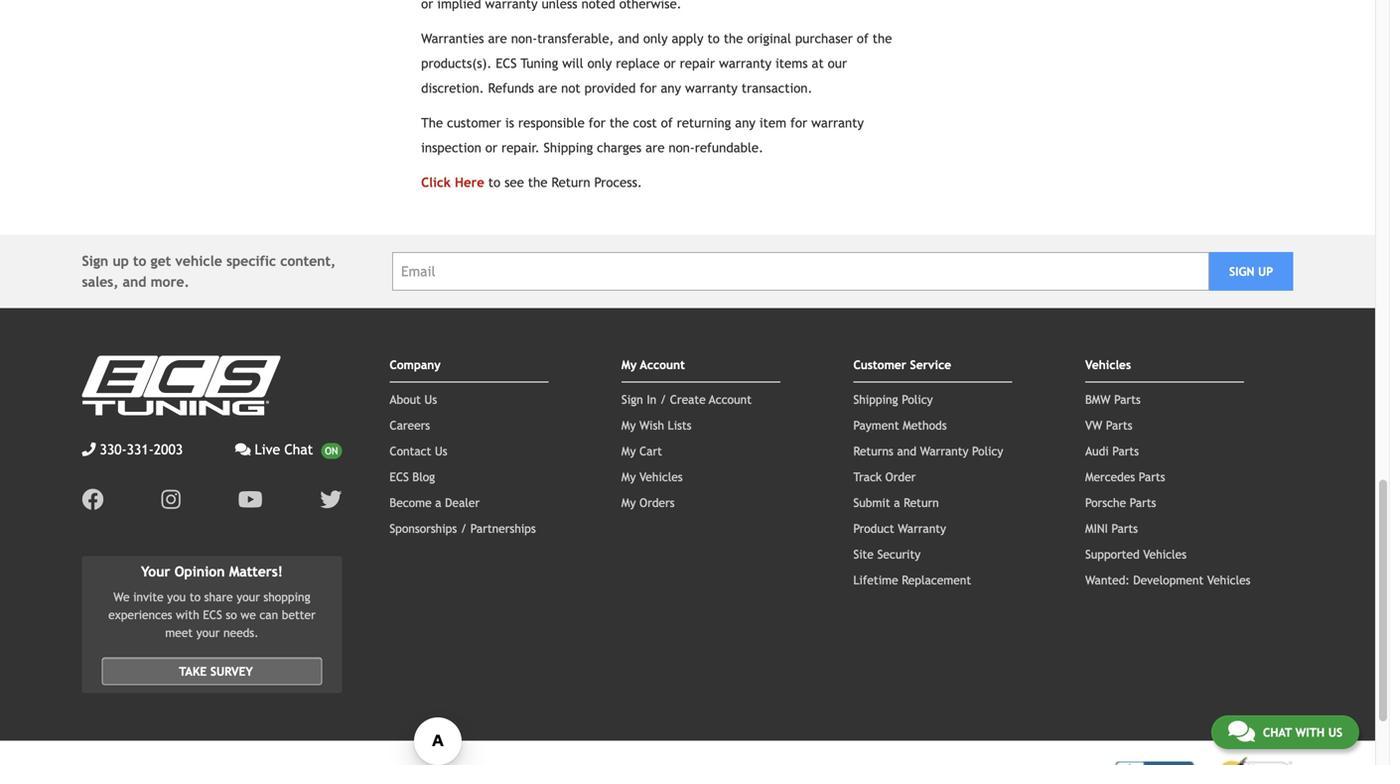 Task type: vqa. For each thing, say whether or not it's contained in the screenshot.
Bulbs
no



Task type: locate. For each thing, give the bounding box(es) containing it.
my for my cart
[[622, 445, 636, 458]]

0 vertical spatial us
[[425, 393, 437, 407]]

non-
[[511, 31, 537, 46], [669, 140, 695, 155]]

1 vertical spatial only
[[588, 56, 612, 71]]

to right apply
[[708, 31, 720, 46]]

dealer
[[445, 496, 480, 510]]

return left process.
[[552, 175, 591, 190]]

contact us
[[390, 445, 448, 458]]

refundable.
[[695, 140, 764, 155]]

at
[[812, 56, 824, 71]]

1 horizontal spatial account
[[709, 393, 752, 407]]

you
[[167, 590, 186, 604]]

1 vertical spatial are
[[538, 80, 557, 96]]

0 horizontal spatial /
[[461, 522, 467, 536]]

customer service
[[854, 358, 952, 372]]

1 vertical spatial shipping
[[854, 393, 899, 407]]

0 horizontal spatial or
[[486, 140, 498, 155]]

us for about us
[[425, 393, 437, 407]]

1 vertical spatial your
[[196, 626, 220, 640]]

to inside we invite you to share your shopping experiences with ecs so we can better meet your needs.
[[190, 590, 201, 604]]

1 horizontal spatial shipping
[[854, 393, 899, 407]]

1 horizontal spatial comments image
[[1229, 720, 1255, 744]]

sign up button
[[1210, 252, 1294, 291]]

wanted: development vehicles
[[1086, 574, 1251, 588]]

0 horizontal spatial return
[[552, 175, 591, 190]]

1 horizontal spatial sign
[[622, 393, 643, 407]]

customer
[[447, 115, 501, 131]]

sign in / create account
[[622, 393, 752, 407]]

sign for sign in / create account
[[622, 393, 643, 407]]

will
[[562, 56, 584, 71]]

vehicles right development
[[1208, 574, 1251, 588]]

ecs tuning image
[[82, 356, 281, 416]]

site security
[[854, 548, 921, 562]]

a right 'submit'
[[894, 496, 900, 510]]

0 vertical spatial chat
[[284, 442, 313, 458]]

replace
[[616, 56, 660, 71]]

click here to see the return process.
[[421, 175, 642, 190]]

0 vertical spatial non-
[[511, 31, 537, 46]]

0 vertical spatial ecs
[[496, 56, 517, 71]]

for up charges
[[589, 115, 606, 131]]

charges
[[597, 140, 642, 155]]

and up replace
[[618, 31, 640, 46]]

warranty up "security"
[[898, 522, 947, 536]]

any down repair
[[661, 80, 681, 96]]

return down order
[[904, 496, 939, 510]]

0 vertical spatial your
[[237, 590, 260, 604]]

are inside the customer is responsible for the cost of returning any item for warranty inspection or repair. shipping charges are non-refundable.
[[646, 140, 665, 155]]

warranty down original
[[719, 56, 772, 71]]

comments image for live
[[235, 443, 251, 457]]

0 horizontal spatial sign
[[82, 253, 108, 269]]

comments image
[[235, 443, 251, 457], [1229, 720, 1255, 744]]

1 horizontal spatial non-
[[669, 140, 695, 155]]

1 horizontal spatial any
[[735, 115, 756, 131]]

up for sign up
[[1259, 265, 1274, 279]]

2 vertical spatial are
[[646, 140, 665, 155]]

warranties
[[421, 31, 484, 46]]

0 horizontal spatial a
[[435, 496, 442, 510]]

comments image inside 'live chat' link
[[235, 443, 251, 457]]

warranties are non-transferable, and only apply to the original purchaser of the products(s). ecs tuning will only replace or repair warranty items at our discretion. refunds are not provided for any warranty transaction.
[[421, 31, 892, 96]]

shipping
[[544, 140, 593, 155], [854, 393, 899, 407]]

are right warranties at the left of the page
[[488, 31, 507, 46]]

up inside sign up to get vehicle specific content, sales, and more.
[[113, 253, 129, 269]]

parts down porsche parts link
[[1112, 522, 1139, 536]]

lifetime
[[854, 574, 899, 588]]

my left "cart" on the bottom left
[[622, 445, 636, 458]]

2 horizontal spatial sign
[[1230, 265, 1255, 279]]

to left get
[[133, 253, 146, 269]]

careers
[[390, 419, 430, 433]]

or inside the customer is responsible for the cost of returning any item for warranty inspection or repair. shipping charges are non-refundable.
[[486, 140, 498, 155]]

or left repair.
[[486, 140, 498, 155]]

1 horizontal spatial are
[[538, 80, 557, 96]]

0 vertical spatial or
[[664, 56, 676, 71]]

and up order
[[897, 445, 917, 458]]

chat with us link
[[1212, 716, 1360, 750]]

become a dealer
[[390, 496, 480, 510]]

1 vertical spatial chat
[[1263, 726, 1292, 740]]

0 horizontal spatial comments image
[[235, 443, 251, 457]]

2 horizontal spatial ecs
[[496, 56, 517, 71]]

my for my vehicles
[[622, 470, 636, 484]]

sponsorships / partnerships
[[390, 522, 536, 536]]

0 vertical spatial return
[[552, 175, 591, 190]]

parts for porsche parts
[[1130, 496, 1157, 510]]

non- inside the customer is responsible for the cost of returning any item for warranty inspection or repair. shipping charges are non-refundable.
[[669, 140, 695, 155]]

item
[[760, 115, 787, 131]]

1 vertical spatial warranty
[[685, 80, 738, 96]]

1 horizontal spatial only
[[644, 31, 668, 46]]

replacement
[[902, 574, 972, 588]]

a for submit
[[894, 496, 900, 510]]

sign in / create account link
[[622, 393, 752, 407]]

/ right in
[[660, 393, 667, 407]]

warranty down our
[[812, 115, 864, 131]]

chat
[[284, 442, 313, 458], [1263, 726, 1292, 740]]

warranty down methods
[[920, 445, 969, 458]]

of right cost
[[661, 115, 673, 131]]

or
[[664, 56, 676, 71], [486, 140, 498, 155]]

your right meet
[[196, 626, 220, 640]]

0 horizontal spatial shipping
[[544, 140, 593, 155]]

the up charges
[[610, 115, 629, 131]]

the inside the customer is responsible for the cost of returning any item for warranty inspection or repair. shipping charges are non-refundable.
[[610, 115, 629, 131]]

0 vertical spatial are
[[488, 31, 507, 46]]

0 vertical spatial comments image
[[235, 443, 251, 457]]

your
[[141, 564, 170, 580]]

parts right "bmw"
[[1115, 393, 1141, 407]]

only up replace
[[644, 31, 668, 46]]

parts for bmw parts
[[1115, 393, 1141, 407]]

ecs
[[496, 56, 517, 71], [390, 470, 409, 484], [203, 608, 222, 622]]

0 horizontal spatial ecs
[[203, 608, 222, 622]]

1 horizontal spatial /
[[660, 393, 667, 407]]

my left orders
[[622, 496, 636, 510]]

1 vertical spatial and
[[123, 274, 146, 290]]

0 horizontal spatial and
[[123, 274, 146, 290]]

ecs inside we invite you to share your shopping experiences with ecs so we can better meet your needs.
[[203, 608, 222, 622]]

1 vertical spatial us
[[435, 445, 448, 458]]

in
[[647, 393, 657, 407]]

to inside warranties are non-transferable, and only apply to the original purchaser of the products(s). ecs tuning will only replace or repair warranty items at our discretion. refunds are not provided for any warranty transaction.
[[708, 31, 720, 46]]

my cart link
[[622, 445, 662, 458]]

our
[[828, 56, 847, 71]]

comments image left chat with us
[[1229, 720, 1255, 744]]

up
[[113, 253, 129, 269], [1259, 265, 1274, 279]]

of
[[857, 31, 869, 46], [661, 115, 673, 131]]

1 vertical spatial /
[[461, 522, 467, 536]]

0 vertical spatial shipping
[[544, 140, 593, 155]]

0 horizontal spatial non-
[[511, 31, 537, 46]]

0 horizontal spatial of
[[661, 115, 673, 131]]

or left repair
[[664, 56, 676, 71]]

vw
[[1086, 419, 1103, 433]]

1 horizontal spatial up
[[1259, 265, 1274, 279]]

1 vertical spatial ecs
[[390, 470, 409, 484]]

mercedes
[[1086, 470, 1136, 484]]

methods
[[903, 419, 947, 433]]

about us link
[[390, 393, 437, 407]]

my for my orders
[[622, 496, 636, 510]]

/ down dealer
[[461, 522, 467, 536]]

a for become
[[435, 496, 442, 510]]

only right will
[[588, 56, 612, 71]]

ecs left so
[[203, 608, 222, 622]]

mini
[[1086, 522, 1108, 536]]

contact us link
[[390, 445, 448, 458]]

for inside warranties are non-transferable, and only apply to the original purchaser of the products(s). ecs tuning will only replace or repair warranty items at our discretion. refunds are not provided for any warranty transaction.
[[640, 80, 657, 96]]

2 vertical spatial ecs
[[203, 608, 222, 622]]

up inside button
[[1259, 265, 1274, 279]]

items
[[776, 56, 808, 71]]

1 horizontal spatial policy
[[972, 445, 1004, 458]]

1 vertical spatial non-
[[669, 140, 695, 155]]

account right create
[[709, 393, 752, 407]]

for right "item"
[[791, 115, 808, 131]]

parts up mercedes parts link
[[1113, 445, 1139, 458]]

non- down returning
[[669, 140, 695, 155]]

or inside warranties are non-transferable, and only apply to the original purchaser of the products(s). ecs tuning will only replace or repair warranty items at our discretion. refunds are not provided for any warranty transaction.
[[664, 56, 676, 71]]

0 vertical spatial account
[[640, 358, 685, 372]]

0 horizontal spatial for
[[589, 115, 606, 131]]

2 horizontal spatial are
[[646, 140, 665, 155]]

1 horizontal spatial of
[[857, 31, 869, 46]]

1 vertical spatial comments image
[[1229, 720, 1255, 744]]

2 a from the left
[[894, 496, 900, 510]]

/
[[660, 393, 667, 407], [461, 522, 467, 536]]

my up my wish lists link
[[622, 358, 637, 372]]

4 my from the top
[[622, 470, 636, 484]]

porsche parts
[[1086, 496, 1157, 510]]

my for my wish lists
[[622, 419, 636, 433]]

1 vertical spatial warranty
[[898, 522, 947, 536]]

my down my cart
[[622, 470, 636, 484]]

comments image left live
[[235, 443, 251, 457]]

payment methods
[[854, 419, 947, 433]]

0 horizontal spatial only
[[588, 56, 612, 71]]

1 horizontal spatial for
[[640, 80, 657, 96]]

sign
[[82, 253, 108, 269], [1230, 265, 1255, 279], [622, 393, 643, 407]]

twitter logo image
[[320, 489, 342, 511]]

1 horizontal spatial and
[[618, 31, 640, 46]]

to right you
[[190, 590, 201, 604]]

your opinion matters!
[[141, 564, 283, 580]]

account up in
[[640, 358, 685, 372]]

warranty down repair
[[685, 80, 738, 96]]

parts for mini parts
[[1112, 522, 1139, 536]]

any
[[661, 80, 681, 96], [735, 115, 756, 131]]

experiences
[[108, 608, 172, 622]]

of right "purchaser"
[[857, 31, 869, 46]]

ecs inside warranties are non-transferable, and only apply to the original purchaser of the products(s). ecs tuning will only replace or repair warranty items at our discretion. refunds are not provided for any warranty transaction.
[[496, 56, 517, 71]]

live chat
[[255, 442, 313, 458]]

for down replace
[[640, 80, 657, 96]]

shipping up payment
[[854, 393, 899, 407]]

1 vertical spatial policy
[[972, 445, 1004, 458]]

1 my from the top
[[622, 358, 637, 372]]

shipping policy link
[[854, 393, 933, 407]]

sign inside button
[[1230, 265, 1255, 279]]

1 vertical spatial of
[[661, 115, 673, 131]]

parts right "vw"
[[1106, 419, 1133, 433]]

shopping
[[264, 590, 311, 604]]

your up we
[[237, 590, 260, 604]]

orders
[[640, 496, 675, 510]]

non- inside warranties are non-transferable, and only apply to the original purchaser of the products(s). ecs tuning will only replace or repair warranty items at our discretion. refunds are not provided for any warranty transaction.
[[511, 31, 537, 46]]

comments image inside the chat with us link
[[1229, 720, 1255, 744]]

parts for audi parts
[[1113, 445, 1139, 458]]

0 horizontal spatial policy
[[902, 393, 933, 407]]

better
[[282, 608, 316, 622]]

of inside warranties are non-transferable, and only apply to the original purchaser of the products(s). ecs tuning will only replace or repair warranty items at our discretion. refunds are not provided for any warranty transaction.
[[857, 31, 869, 46]]

sign for sign up
[[1230, 265, 1255, 279]]

we invite you to share your shopping experiences with ecs so we can better meet your needs.
[[108, 590, 316, 640]]

to inside sign up to get vehicle specific content, sales, and more.
[[133, 253, 146, 269]]

become a dealer link
[[390, 496, 480, 510]]

ecs blog link
[[390, 470, 435, 484]]

1 vertical spatial or
[[486, 140, 498, 155]]

a left dealer
[[435, 496, 442, 510]]

sponsorships / partnerships link
[[390, 522, 536, 536]]

porsche
[[1086, 496, 1127, 510]]

1 a from the left
[[435, 496, 442, 510]]

are left the not
[[538, 80, 557, 96]]

ecs up refunds
[[496, 56, 517, 71]]

to
[[708, 31, 720, 46], [489, 175, 501, 190], [133, 253, 146, 269], [190, 590, 201, 604]]

any left "item"
[[735, 115, 756, 131]]

2 vertical spatial warranty
[[812, 115, 864, 131]]

330-331-2003 link
[[82, 440, 183, 460]]

1 horizontal spatial with
[[1296, 726, 1325, 740]]

warranty
[[920, 445, 969, 458], [898, 522, 947, 536]]

1 horizontal spatial your
[[237, 590, 260, 604]]

0 horizontal spatial up
[[113, 253, 129, 269]]

my left wish on the left
[[622, 419, 636, 433]]

sign inside sign up to get vehicle specific content, sales, and more.
[[82, 253, 108, 269]]

us for contact us
[[435, 445, 448, 458]]

partnerships
[[471, 522, 536, 536]]

0 horizontal spatial any
[[661, 80, 681, 96]]

ecs left blog
[[390, 470, 409, 484]]

1 vertical spatial any
[[735, 115, 756, 131]]

non- up tuning
[[511, 31, 537, 46]]

0 horizontal spatial account
[[640, 358, 685, 372]]

my wish lists link
[[622, 419, 692, 433]]

and right sales, in the top left of the page
[[123, 274, 146, 290]]

1 horizontal spatial or
[[664, 56, 676, 71]]

provided
[[585, 80, 636, 96]]

0 vertical spatial any
[[661, 80, 681, 96]]

parts down mercedes parts
[[1130, 496, 1157, 510]]

2 horizontal spatial and
[[897, 445, 917, 458]]

1 vertical spatial account
[[709, 393, 752, 407]]

instagram logo image
[[161, 489, 181, 511]]

3 my from the top
[[622, 445, 636, 458]]

5 my from the top
[[622, 496, 636, 510]]

shipping down the responsible at the left top of page
[[544, 140, 593, 155]]

0 vertical spatial and
[[618, 31, 640, 46]]

parts up porsche parts link
[[1139, 470, 1166, 484]]

track
[[854, 470, 882, 484]]

are down cost
[[646, 140, 665, 155]]

1 horizontal spatial a
[[894, 496, 900, 510]]

audi parts link
[[1086, 445, 1139, 458]]

1 vertical spatial return
[[904, 496, 939, 510]]

0 horizontal spatial with
[[176, 608, 199, 622]]

and inside warranties are non-transferable, and only apply to the original purchaser of the products(s). ecs tuning will only replace or repair warranty items at our discretion. refunds are not provided for any warranty transaction.
[[618, 31, 640, 46]]

2 my from the top
[[622, 419, 636, 433]]

0 vertical spatial with
[[176, 608, 199, 622]]

live
[[255, 442, 280, 458]]

0 vertical spatial of
[[857, 31, 869, 46]]

my
[[622, 358, 637, 372], [622, 419, 636, 433], [622, 445, 636, 458], [622, 470, 636, 484], [622, 496, 636, 510]]



Task type: describe. For each thing, give the bounding box(es) containing it.
1 vertical spatial with
[[1296, 726, 1325, 740]]

wish
[[640, 419, 664, 433]]

product
[[854, 522, 895, 536]]

contact
[[390, 445, 431, 458]]

order
[[886, 470, 916, 484]]

returns and warranty policy link
[[854, 445, 1004, 458]]

get
[[151, 253, 171, 269]]

matters!
[[229, 564, 283, 580]]

discretion.
[[421, 80, 484, 96]]

take survey link
[[102, 658, 322, 686]]

click here link
[[421, 175, 485, 190]]

payment
[[854, 419, 900, 433]]

apply
[[672, 31, 704, 46]]

careers link
[[390, 419, 430, 433]]

returns and warranty policy
[[854, 445, 1004, 458]]

we
[[241, 608, 256, 622]]

repair
[[680, 56, 715, 71]]

comments image for chat
[[1229, 720, 1255, 744]]

mini parts link
[[1086, 522, 1139, 536]]

2 horizontal spatial for
[[791, 115, 808, 131]]

refunds
[[488, 80, 534, 96]]

submit
[[854, 496, 891, 510]]

supported
[[1086, 548, 1140, 562]]

the right see
[[528, 175, 548, 190]]

lifetime replacement link
[[854, 574, 972, 588]]

the right "purchaser"
[[873, 31, 892, 46]]

Email email field
[[392, 252, 1210, 291]]

take survey button
[[102, 658, 322, 686]]

0 vertical spatial warranty
[[920, 445, 969, 458]]

1 horizontal spatial ecs
[[390, 470, 409, 484]]

to left see
[[489, 175, 501, 190]]

shipping inside the customer is responsible for the cost of returning any item for warranty inspection or repair. shipping charges are non-refundable.
[[544, 140, 593, 155]]

0 horizontal spatial your
[[196, 626, 220, 640]]

cart
[[640, 445, 662, 458]]

vw parts
[[1086, 419, 1133, 433]]

vehicles up "bmw parts"
[[1086, 358, 1132, 372]]

facebook logo image
[[82, 489, 104, 511]]

share
[[204, 590, 233, 604]]

vehicles up orders
[[640, 470, 683, 484]]

my wish lists
[[622, 419, 692, 433]]

phone image
[[82, 443, 96, 457]]

submit a return link
[[854, 496, 939, 510]]

mini parts
[[1086, 522, 1139, 536]]

sign up to get vehicle specific content, sales, and more.
[[82, 253, 336, 290]]

chat with us
[[1263, 726, 1343, 740]]

1 horizontal spatial return
[[904, 496, 939, 510]]

opinion
[[175, 564, 225, 580]]

become
[[390, 496, 432, 510]]

about us
[[390, 393, 437, 407]]

transferable,
[[537, 31, 614, 46]]

2 vertical spatial us
[[1329, 726, 1343, 740]]

site security link
[[854, 548, 921, 562]]

ecs blog
[[390, 470, 435, 484]]

warranty inside the customer is responsible for the cost of returning any item for warranty inspection or repair. shipping charges are non-refundable.
[[812, 115, 864, 131]]

wanted:
[[1086, 574, 1130, 588]]

youtube logo image
[[238, 489, 263, 511]]

supported vehicles link
[[1086, 548, 1187, 562]]

company
[[390, 358, 441, 372]]

click
[[421, 175, 451, 190]]

process.
[[595, 175, 642, 190]]

parts for mercedes parts
[[1139, 470, 1166, 484]]

my vehicles
[[622, 470, 683, 484]]

responsible
[[518, 115, 585, 131]]

wanted: development vehicles link
[[1086, 574, 1251, 588]]

vw parts link
[[1086, 419, 1133, 433]]

any inside the customer is responsible for the cost of returning any item for warranty inspection or repair. shipping charges are non-refundable.
[[735, 115, 756, 131]]

audi parts
[[1086, 445, 1139, 458]]

0 vertical spatial warranty
[[719, 56, 772, 71]]

submit a return
[[854, 496, 939, 510]]

with inside we invite you to share your shopping experiences with ecs so we can better meet your needs.
[[176, 608, 199, 622]]

is
[[505, 115, 514, 131]]

1 horizontal spatial chat
[[1263, 726, 1292, 740]]

sign for sign up to get vehicle specific content, sales, and more.
[[82, 253, 108, 269]]

inspection
[[421, 140, 482, 155]]

tuning
[[521, 56, 559, 71]]

my orders link
[[622, 496, 675, 510]]

porsche parts link
[[1086, 496, 1157, 510]]

mercedes parts
[[1086, 470, 1166, 484]]

service
[[910, 358, 952, 372]]

the customer is responsible for the cost of returning any item for warranty inspection or repair. shipping charges are non-refundable.
[[421, 115, 864, 155]]

needs.
[[223, 626, 259, 640]]

repair.
[[502, 140, 540, 155]]

payment methods link
[[854, 419, 947, 433]]

and inside sign up to get vehicle specific content, sales, and more.
[[123, 274, 146, 290]]

invite
[[133, 590, 164, 604]]

parts for vw parts
[[1106, 419, 1133, 433]]

0 vertical spatial /
[[660, 393, 667, 407]]

of inside the customer is responsible for the cost of returning any item for warranty inspection or repair. shipping charges are non-refundable.
[[661, 115, 673, 131]]

sponsorships
[[390, 522, 457, 536]]

0 horizontal spatial chat
[[284, 442, 313, 458]]

vehicle
[[175, 253, 222, 269]]

track order
[[854, 470, 916, 484]]

development
[[1134, 574, 1204, 588]]

up for sign up to get vehicle specific content, sales, and more.
[[113, 253, 129, 269]]

lifetime replacement
[[854, 574, 972, 588]]

purchaser
[[795, 31, 853, 46]]

track order link
[[854, 470, 916, 484]]

here
[[455, 175, 485, 190]]

any inside warranties are non-transferable, and only apply to the original purchaser of the products(s). ecs tuning will only replace or repair warranty items at our discretion. refunds are not provided for any warranty transaction.
[[661, 80, 681, 96]]

2003
[[154, 442, 183, 458]]

the
[[421, 115, 443, 131]]

we
[[114, 590, 130, 604]]

specific
[[226, 253, 276, 269]]

2 vertical spatial and
[[897, 445, 917, 458]]

0 vertical spatial policy
[[902, 393, 933, 407]]

mercedes parts link
[[1086, 470, 1166, 484]]

330-
[[100, 442, 127, 458]]

0 vertical spatial only
[[644, 31, 668, 46]]

about
[[390, 393, 421, 407]]

the left original
[[724, 31, 743, 46]]

bmw parts link
[[1086, 393, 1141, 407]]

live chat link
[[235, 440, 342, 460]]

0 horizontal spatial are
[[488, 31, 507, 46]]

my orders
[[622, 496, 675, 510]]

my for my account
[[622, 358, 637, 372]]

sign up
[[1230, 265, 1274, 279]]

blog
[[413, 470, 435, 484]]

product warranty link
[[854, 522, 947, 536]]

vehicles up wanted: development vehicles
[[1144, 548, 1187, 562]]



